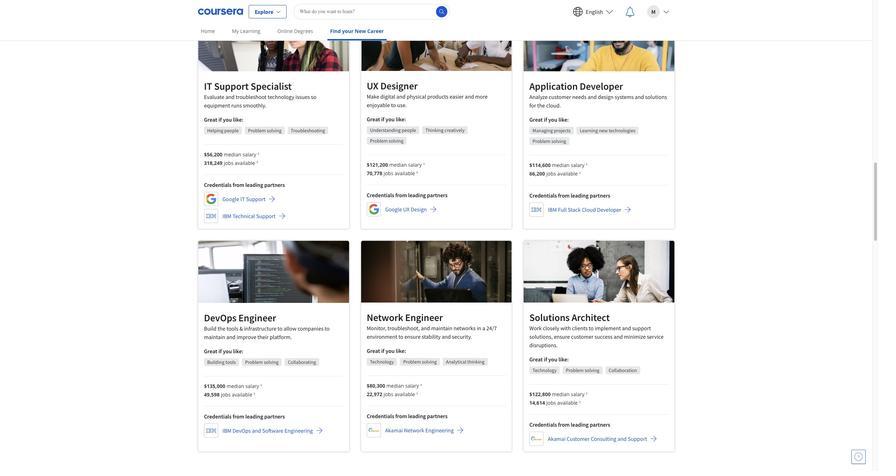 Task type: vqa. For each thing, say whether or not it's contained in the screenshot.


Task type: describe. For each thing, give the bounding box(es) containing it.
you for specialist
[[223, 116, 232, 123]]

environment
[[367, 333, 398, 340]]

devops inside ibm devops and software engineering link
[[233, 427, 251, 435]]

smoothly.
[[243, 102, 267, 109]]

solutions,
[[530, 333, 553, 340]]

google it support link
[[204, 192, 276, 206]]

partners for devops engineer
[[264, 413, 285, 420]]

solutions
[[530, 311, 570, 324]]

cloud.
[[547, 102, 561, 109]]

online
[[278, 28, 293, 34]]

google it support
[[223, 196, 266, 203]]

ensure inside solutions architect work closely with clients to implement and support solutions, ensure customer success and minimize service disruptions.
[[554, 333, 570, 340]]

disruptions.
[[530, 342, 558, 349]]

from for specialist
[[233, 181, 244, 188]]

$80,300 median salary ¹ 22,972 jobs available ¹
[[367, 383, 422, 398]]

network engineer monitor, troubleshoot, and maintain networks in a 24/7 environment to ensure stability and security.
[[367, 311, 497, 340]]

thinking
[[426, 127, 444, 134]]

it support specialist evaluate and troubleshoot technology issues so equipment runs smoothly.
[[204, 80, 317, 109]]

salary for monitor,
[[406, 383, 419, 389]]

customer inside solutions architect work closely with clients to implement and support solutions, ensure customer success and minimize service disruptions.
[[571, 333, 594, 340]]

learning new technologies
[[580, 127, 636, 134]]

salary for analyze
[[571, 162, 585, 169]]

solving for solutions architect
[[585, 367, 600, 374]]

great for monitor,
[[367, 348, 380, 355]]

explore button
[[249, 5, 287, 18]]

you for work
[[549, 356, 558, 363]]

1 vertical spatial network
[[404, 427, 425, 434]]

systems
[[615, 93, 634, 100]]

jobs for monitor,
[[384, 391, 394, 398]]

ibm devops and software engineering
[[223, 427, 313, 435]]

$80,300
[[367, 383, 385, 389]]

troubleshooting
[[291, 127, 325, 134]]

like: for monitor,
[[396, 348, 406, 355]]

understanding people
[[370, 127, 416, 134]]

build
[[204, 325, 217, 332]]

median for monitor,
[[387, 383, 404, 389]]

thinking
[[468, 359, 485, 365]]

network inside network engineer monitor, troubleshoot, and maintain networks in a 24/7 environment to ensure stability and security.
[[367, 311, 403, 324]]

my
[[232, 28, 239, 34]]

$114,600 median salary ¹ 66,200 jobs available ¹
[[530, 162, 588, 177]]

home link
[[198, 23, 218, 39]]

developer inside application developer analyze customer needs and design systems and solutions for the cloud.
[[580, 80, 623, 93]]

support
[[633, 325, 651, 332]]

and right the systems at top right
[[635, 93, 644, 100]]

credentials for work
[[530, 421, 557, 429]]

like: for specialist
[[233, 116, 244, 123]]

your
[[342, 28, 354, 34]]

and right stability
[[442, 333, 451, 340]]

great for make
[[367, 116, 380, 123]]

online degrees link
[[275, 23, 316, 39]]

needs
[[573, 93, 587, 100]]

troubleshoot
[[236, 93, 267, 100]]

devops engineer image
[[198, 241, 349, 303]]

$56,200 median salary ¹ 318,249 jobs available ¹
[[204, 151, 259, 166]]

like: for build
[[233, 348, 244, 355]]

understanding
[[370, 127, 401, 134]]

credentials from leading partners for work
[[530, 421, 611, 429]]

$122,800
[[530, 391, 551, 398]]

you for build
[[223, 348, 232, 355]]

great for work
[[530, 356, 543, 363]]

available for make
[[395, 170, 415, 177]]

median for build
[[227, 383, 244, 390]]

analytical thinking
[[446, 359, 485, 365]]

solving for devops engineer
[[264, 359, 279, 366]]

available for build
[[232, 392, 252, 398]]

degrees
[[294, 28, 313, 34]]

and down 'implement'
[[614, 333, 623, 340]]

monitor,
[[367, 325, 387, 332]]

solutions architect work closely with clients to implement and support solutions, ensure customer success and minimize service disruptions.
[[530, 311, 664, 349]]

products
[[428, 93, 449, 100]]

available for specialist
[[235, 160, 255, 166]]

1 vertical spatial developer
[[597, 206, 622, 213]]

closely
[[543, 325, 560, 332]]

support inside the google it support link
[[246, 196, 266, 203]]

akamai for network
[[385, 427, 403, 434]]

1 horizontal spatial engineering
[[426, 427, 454, 434]]

ux designer make digital and physical products easier and more enjoyable to use.
[[367, 80, 488, 109]]

leading for build
[[245, 413, 263, 420]]

great if you like: for work
[[530, 356, 569, 363]]

solutions
[[646, 93, 667, 100]]

analytical
[[446, 359, 467, 365]]

success
[[595, 333, 613, 340]]

to inside ux designer make digital and physical products easier and more enjoyable to use.
[[391, 102, 396, 109]]

to inside solutions architect work closely with clients to implement and support solutions, ensure customer success and minimize service disruptions.
[[589, 325, 594, 332]]

you for monitor,
[[386, 348, 395, 355]]

clients
[[572, 325, 588, 332]]

$135,000 median salary ¹ 49,598 jobs available ¹
[[204, 383, 262, 398]]

engineer for network engineer
[[405, 311, 443, 324]]

1 vertical spatial tools
[[226, 359, 236, 366]]

technology for solutions
[[533, 367, 557, 374]]

collaboration
[[609, 367, 637, 374]]

building tools
[[207, 359, 236, 366]]

problem down understanding
[[370, 138, 388, 144]]

ux designer image
[[361, 9, 512, 71]]

designer
[[381, 80, 418, 92]]

analyze
[[530, 93, 548, 100]]

salary for specialist
[[243, 151, 256, 158]]

application developer analyze customer needs and design systems and solutions for the cloud.
[[530, 80, 667, 109]]

22,972
[[367, 391, 383, 398]]

median for analyze
[[552, 162, 570, 169]]

jobs for make
[[384, 170, 394, 177]]

to right companies
[[325, 325, 330, 332]]

specialist
[[251, 80, 292, 93]]

a
[[483, 325, 486, 332]]

managing
[[533, 127, 553, 134]]

318,249
[[204, 160, 223, 166]]

runs
[[231, 102, 242, 109]]

people for support
[[224, 127, 239, 134]]

great for build
[[204, 348, 217, 355]]

application
[[530, 80, 578, 93]]

to inside network engineer monitor, troubleshoot, and maintain networks in a 24/7 environment to ensure stability and security.
[[399, 333, 404, 340]]

with
[[561, 325, 571, 332]]

ibm inside 'link'
[[223, 213, 232, 220]]

consulting
[[591, 436, 617, 443]]

problem down managing
[[533, 138, 551, 144]]

customer
[[567, 436, 590, 443]]

from for monitor,
[[396, 413, 407, 420]]

partners for ux designer
[[427, 192, 448, 199]]

support inside "akamai customer consulting and support" link
[[628, 436, 648, 443]]

14,614
[[530, 400, 545, 406]]

great if you like: for specialist
[[204, 116, 244, 123]]

maintain inside network engineer monitor, troubleshoot, and maintain networks in a 24/7 environment to ensure stability and security.
[[431, 325, 453, 332]]

maintain inside devops engineer build the tools & infrastructure to allow companies to maintain and improve their platform.
[[204, 334, 225, 341]]

66,200
[[530, 170, 545, 177]]

digital
[[381, 93, 396, 100]]

and inside devops engineer build the tools & infrastructure to allow companies to maintain and improve their platform.
[[227, 334, 236, 341]]

and up minimize
[[622, 325, 632, 332]]

for
[[530, 102, 536, 109]]

$135,000
[[204, 383, 225, 390]]

if for monitor,
[[381, 348, 385, 355]]

new
[[355, 28, 366, 34]]

customer inside application developer analyze customer needs and design systems and solutions for the cloud.
[[549, 93, 571, 100]]

helping
[[207, 127, 224, 134]]

devops engineer build the tools & infrastructure to allow companies to maintain and improve their platform.
[[204, 312, 330, 341]]

great if you like: for analyze
[[530, 116, 569, 123]]

median for make
[[390, 162, 407, 168]]

if for make
[[381, 116, 385, 123]]

devops inside devops engineer build the tools & infrastructure to allow companies to maintain and improve their platform.
[[204, 312, 237, 324]]

solving for it support specialist
[[267, 127, 282, 134]]

m
[[652, 8, 656, 15]]

partners for application developer
[[590, 192, 611, 199]]

issues
[[296, 93, 310, 100]]

and right needs
[[588, 93, 597, 100]]

their
[[258, 334, 269, 341]]

jobs for build
[[221, 392, 231, 398]]

stability
[[422, 333, 441, 340]]

credentials from leading partners for specialist
[[204, 181, 285, 188]]

problem for it support specialist
[[248, 127, 266, 134]]

find your new career
[[330, 28, 384, 34]]

equipment
[[204, 102, 230, 109]]

and up stability
[[421, 325, 430, 332]]

great for specialist
[[204, 116, 217, 123]]



Task type: locate. For each thing, give the bounding box(es) containing it.
jobs right '318,249' on the top left
[[224, 160, 234, 166]]

use.
[[397, 102, 407, 109]]

credentials from leading partners up "akamai network engineering" link
[[367, 413, 448, 420]]

if up "building tools"
[[219, 348, 222, 355]]

you for analyze
[[549, 116, 558, 123]]

maintain
[[431, 325, 453, 332], [204, 334, 225, 341]]

available for monitor,
[[395, 391, 415, 398]]

ibm technical support link
[[204, 209, 286, 223]]

credentials from leading partners up google it support
[[204, 181, 285, 188]]

google ux design
[[385, 206, 427, 213]]

google for make
[[385, 206, 402, 213]]

it
[[204, 80, 212, 93], [241, 196, 245, 203]]

0 vertical spatial developer
[[580, 80, 623, 93]]

available inside $80,300 median salary ¹ 22,972 jobs available ¹
[[395, 391, 415, 398]]

evaluate
[[204, 93, 224, 100]]

like: for work
[[559, 356, 569, 363]]

like:
[[396, 116, 406, 123], [233, 116, 244, 123], [559, 116, 569, 123], [396, 348, 406, 355], [233, 348, 244, 355], [559, 356, 569, 363]]

support inside it support specialist evaluate and troubleshoot technology issues so equipment runs smoothly.
[[214, 80, 249, 93]]

akamai network engineering link
[[367, 424, 464, 438]]

partners
[[264, 181, 285, 188], [427, 192, 448, 199], [590, 192, 611, 199], [427, 413, 448, 420], [264, 413, 285, 420], [590, 421, 611, 429]]

leading for monitor,
[[408, 413, 426, 420]]

2 ensure from the left
[[554, 333, 570, 340]]

creatively
[[445, 127, 465, 134]]

ibm technical support
[[223, 213, 276, 220]]

1 vertical spatial it
[[241, 196, 245, 203]]

engineer inside devops engineer build the tools & infrastructure to allow companies to maintain and improve their platform.
[[239, 312, 276, 324]]

problem for solutions architect
[[566, 367, 584, 374]]

akamai network engineering
[[385, 427, 454, 434]]

1 horizontal spatial network
[[404, 427, 425, 434]]

available right 22,972
[[395, 391, 415, 398]]

new
[[599, 127, 608, 134]]

leading for work
[[571, 421, 589, 429]]

1 horizontal spatial it
[[241, 196, 245, 203]]

median right "$121,200"
[[390, 162, 407, 168]]

explore
[[255, 8, 274, 15]]

maintain down build
[[204, 334, 225, 341]]

to up platform.
[[278, 325, 283, 332]]

jobs right 70,778
[[384, 170, 394, 177]]

credentials from leading partners for make
[[367, 192, 448, 199]]

salary inside $56,200 median salary ¹ 318,249 jobs available ¹
[[243, 151, 256, 158]]

networks
[[454, 325, 476, 332]]

devops left software
[[233, 427, 251, 435]]

great down environment
[[367, 348, 380, 355]]

1 vertical spatial ux
[[403, 206, 410, 213]]

great up the building
[[204, 348, 217, 355]]

problem up $122,800 median salary ¹ 14,614 jobs available ¹
[[566, 367, 584, 374]]

find your new career link
[[328, 23, 387, 40]]

median right $80,300
[[387, 383, 404, 389]]

problem solving for solutions architect
[[566, 367, 600, 374]]

akamai for solutions
[[548, 436, 566, 443]]

credentials for specialist
[[204, 181, 232, 188]]

jobs inside $121,200 median salary ¹ 70,778 jobs available ¹
[[384, 170, 394, 177]]

from for build
[[233, 413, 244, 420]]

customer down "clients"
[[571, 333, 594, 340]]

great if you like: up understanding
[[367, 116, 406, 123]]

technologies
[[609, 127, 636, 134]]

great if you like: up "building tools"
[[204, 348, 244, 355]]

1 vertical spatial google
[[385, 206, 402, 213]]

great if you like:
[[367, 116, 406, 123], [204, 116, 244, 123], [530, 116, 569, 123], [367, 348, 406, 355], [204, 348, 244, 355], [530, 356, 569, 363]]

stack
[[568, 206, 581, 213]]

and right consulting
[[618, 436, 627, 443]]

leading
[[245, 181, 263, 188], [408, 192, 426, 199], [571, 192, 589, 199], [408, 413, 426, 420], [245, 413, 263, 420], [571, 421, 589, 429]]

to
[[391, 102, 396, 109], [589, 325, 594, 332], [278, 325, 283, 332], [325, 325, 330, 332], [399, 333, 404, 340]]

problem for devops engineer
[[245, 359, 263, 366]]

great if you like: for make
[[367, 116, 406, 123]]

if down environment
[[381, 348, 385, 355]]

0 horizontal spatial learning
[[240, 28, 261, 34]]

median
[[224, 151, 241, 158], [390, 162, 407, 168], [552, 162, 570, 169], [387, 383, 404, 389], [227, 383, 244, 390], [552, 391, 570, 398]]

google left design
[[385, 206, 402, 213]]

available inside $114,600 median salary ¹ 66,200 jobs available ¹
[[558, 170, 578, 177]]

0 horizontal spatial ux
[[367, 80, 379, 92]]

&
[[240, 325, 243, 332]]

full
[[558, 206, 567, 213]]

companies
[[298, 325, 324, 332]]

google up technical
[[223, 196, 239, 203]]

jobs for analyze
[[547, 170, 556, 177]]

0 vertical spatial ux
[[367, 80, 379, 92]]

engineering
[[426, 427, 454, 434], [285, 427, 313, 435]]

49,598
[[204, 392, 220, 398]]

and
[[397, 93, 406, 100], [465, 93, 474, 100], [226, 93, 235, 100], [588, 93, 597, 100], [635, 93, 644, 100], [421, 325, 430, 332], [622, 325, 632, 332], [442, 333, 451, 340], [614, 333, 623, 340], [227, 334, 236, 341], [252, 427, 261, 435], [618, 436, 627, 443]]

median inside $122,800 median salary ¹ 14,614 jobs available ¹
[[552, 391, 570, 398]]

you
[[386, 116, 395, 123], [223, 116, 232, 123], [549, 116, 558, 123], [386, 348, 395, 355], [223, 348, 232, 355], [549, 356, 558, 363]]

0 horizontal spatial engineering
[[285, 427, 313, 435]]

tools left "&"
[[227, 325, 238, 332]]

support inside ibm technical support 'link'
[[256, 213, 276, 220]]

people right helping
[[224, 127, 239, 134]]

technology up $80,300
[[370, 359, 394, 365]]

1 horizontal spatial people
[[402, 127, 416, 134]]

0 horizontal spatial technology
[[370, 359, 394, 365]]

and left software
[[252, 427, 261, 435]]

partners for solutions architect
[[590, 421, 611, 429]]

0 horizontal spatial google
[[223, 196, 239, 203]]

tools inside devops engineer build the tools & infrastructure to allow companies to maintain and improve their platform.
[[227, 325, 238, 332]]

technology
[[268, 93, 294, 100]]

available inside $122,800 median salary ¹ 14,614 jobs available ¹
[[558, 400, 578, 406]]

leading up google it support
[[245, 181, 263, 188]]

credentials for build
[[204, 413, 232, 420]]

1 people from the left
[[402, 127, 416, 134]]

make
[[367, 93, 379, 100]]

median right $135,000
[[227, 383, 244, 390]]

if for analyze
[[544, 116, 548, 123]]

ensure
[[405, 333, 421, 340], [554, 333, 570, 340]]

jobs for specialist
[[224, 160, 234, 166]]

credentials from leading partners for analyze
[[530, 192, 611, 199]]

problem solving for devops engineer
[[245, 359, 279, 366]]

enjoyable
[[367, 102, 390, 109]]

jobs right 22,972
[[384, 391, 394, 398]]

technical
[[233, 213, 255, 220]]

and inside ibm devops and software engineering link
[[252, 427, 261, 435]]

like: down troubleshoot,
[[396, 348, 406, 355]]

credentials from leading partners for monitor,
[[367, 413, 448, 420]]

problem solving for it support specialist
[[248, 127, 282, 134]]

1 horizontal spatial the
[[538, 102, 545, 109]]

you down environment
[[386, 348, 395, 355]]

2 people from the left
[[224, 127, 239, 134]]

like: up understanding people in the top left of the page
[[396, 116, 406, 123]]

in
[[477, 325, 482, 332]]

0 vertical spatial devops
[[204, 312, 237, 324]]

0 vertical spatial the
[[538, 102, 545, 109]]

it inside the google it support link
[[241, 196, 245, 203]]

career
[[368, 28, 384, 34]]

great if you like: down environment
[[367, 348, 406, 355]]

jobs for work
[[547, 400, 556, 406]]

salary inside $121,200 median salary ¹ 70,778 jobs available ¹
[[408, 162, 422, 168]]

people right understanding
[[402, 127, 416, 134]]

support right consulting
[[628, 436, 648, 443]]

and left improve
[[227, 334, 236, 341]]

more
[[475, 93, 488, 100]]

0 vertical spatial customer
[[549, 93, 571, 100]]

minimize
[[624, 333, 646, 340]]

support right technical
[[256, 213, 276, 220]]

from down '$135,000 median salary ¹ 49,598 jobs available ¹'
[[233, 413, 244, 420]]

0 horizontal spatial maintain
[[204, 334, 225, 341]]

available right 66,200
[[558, 170, 578, 177]]

credentials down 14,614
[[530, 421, 557, 429]]

google for specialist
[[223, 196, 239, 203]]

and left more
[[465, 93, 474, 100]]

you up understanding people in the top left of the page
[[386, 116, 395, 123]]

easier
[[450, 93, 464, 100]]

median inside '$135,000 median salary ¹ 49,598 jobs available ¹'
[[227, 383, 244, 390]]

english button
[[568, 0, 619, 23]]

credentials for analyze
[[530, 192, 557, 199]]

leading for make
[[408, 192, 426, 199]]

0 vertical spatial tools
[[227, 325, 238, 332]]

solving for network engineer
[[422, 359, 437, 365]]

like: for analyze
[[559, 116, 569, 123]]

from for analyze
[[558, 192, 570, 199]]

design
[[598, 93, 614, 100]]

architect
[[572, 311, 610, 324]]

ibm devops and software engineering link
[[204, 424, 323, 438]]

credentials down 70,778
[[367, 192, 394, 199]]

median inside $80,300 median salary ¹ 22,972 jobs available ¹
[[387, 383, 404, 389]]

0 vertical spatial maintain
[[431, 325, 453, 332]]

you for make
[[386, 116, 395, 123]]

infrastructure
[[244, 325, 277, 332]]

coursera image
[[198, 6, 243, 17]]

ensure inside network engineer monitor, troubleshoot, and maintain networks in a 24/7 environment to ensure stability and security.
[[405, 333, 421, 340]]

the right build
[[218, 325, 226, 332]]

credentials from leading partners up stack
[[530, 192, 611, 199]]

implement
[[595, 325, 621, 332]]

customer up cloud.
[[549, 93, 571, 100]]

ux
[[367, 80, 379, 92], [403, 206, 410, 213]]

leading up customer
[[571, 421, 589, 429]]

engineer up the infrastructure
[[239, 312, 276, 324]]

problem solving for network engineer
[[403, 359, 437, 365]]

partners for it support specialist
[[264, 181, 285, 188]]

0 horizontal spatial engineer
[[239, 312, 276, 324]]

0 horizontal spatial ensure
[[405, 333, 421, 340]]

credentials
[[204, 181, 232, 188], [367, 192, 394, 199], [530, 192, 557, 199], [367, 413, 394, 420], [204, 413, 232, 420], [530, 421, 557, 429]]

credentials for monitor,
[[367, 413, 394, 420]]

credentials down 22,972
[[367, 413, 394, 420]]

0 vertical spatial akamai
[[385, 427, 403, 434]]

salary inside $122,800 median salary ¹ 14,614 jobs available ¹
[[571, 391, 585, 398]]

jobs right 49,598
[[221, 392, 231, 398]]

solving left collaboration
[[585, 367, 600, 374]]

and up runs
[[226, 93, 235, 100]]

1 vertical spatial learning
[[580, 127, 598, 134]]

0 vertical spatial learning
[[240, 28, 261, 34]]

if for build
[[219, 348, 222, 355]]

tools right the building
[[226, 359, 236, 366]]

allow
[[284, 325, 297, 332]]

available right 70,778
[[395, 170, 415, 177]]

to down troubleshoot,
[[399, 333, 404, 340]]

ensure down troubleshoot,
[[405, 333, 421, 340]]

solving down understanding people in the top left of the page
[[389, 138, 404, 144]]

developer right cloud
[[597, 206, 622, 213]]

leading for analyze
[[571, 192, 589, 199]]

m button
[[642, 0, 675, 23]]

median inside $114,600 median salary ¹ 66,200 jobs available ¹
[[552, 162, 570, 169]]

1 horizontal spatial ensure
[[554, 333, 570, 340]]

like: down improve
[[233, 348, 244, 355]]

$56,200
[[204, 151, 223, 158]]

jobs inside $80,300 median salary ¹ 22,972 jobs available ¹
[[384, 391, 394, 398]]

great if you like: for build
[[204, 348, 244, 355]]

ibm full stack cloud developer
[[548, 206, 622, 213]]

median right '$114,600'
[[552, 162, 570, 169]]

1 vertical spatial technology
[[533, 367, 557, 374]]

1 vertical spatial devops
[[233, 427, 251, 435]]

credentials down 66,200
[[530, 192, 557, 199]]

available
[[235, 160, 255, 166], [395, 170, 415, 177], [558, 170, 578, 177], [395, 391, 415, 398], [232, 392, 252, 398], [558, 400, 578, 406]]

great down disruptions.
[[530, 356, 543, 363]]

you down disruptions.
[[549, 356, 558, 363]]

people
[[402, 127, 416, 134], [224, 127, 239, 134]]

median inside $121,200 median salary ¹ 70,778 jobs available ¹
[[390, 162, 407, 168]]

1 vertical spatial the
[[218, 325, 226, 332]]

1 vertical spatial maintain
[[204, 334, 225, 341]]

google
[[223, 196, 239, 203], [385, 206, 402, 213]]

ux inside ux designer make digital and physical products easier and more enjoyable to use.
[[367, 80, 379, 92]]

it up evaluate at the top of the page
[[204, 80, 212, 93]]

if for work
[[544, 356, 548, 363]]

developer up design
[[580, 80, 623, 93]]

¹
[[258, 151, 259, 158], [257, 160, 258, 166], [423, 162, 425, 168], [586, 162, 588, 169], [417, 170, 418, 177], [579, 170, 581, 177], [421, 383, 422, 389], [261, 383, 262, 390], [417, 391, 418, 398], [586, 391, 588, 398], [254, 392, 255, 398], [579, 400, 581, 406]]

ux up make
[[367, 80, 379, 92]]

security.
[[452, 333, 472, 340]]

0 horizontal spatial people
[[224, 127, 239, 134]]

you up helping people
[[223, 116, 232, 123]]

it support specialist image
[[198, 9, 349, 71]]

cloud
[[582, 206, 596, 213]]

None search field
[[294, 4, 450, 19]]

application developer image
[[524, 9, 675, 71]]

if down disruptions.
[[544, 356, 548, 363]]

the inside devops engineer build the tools & infrastructure to allow companies to maintain and improve their platform.
[[218, 325, 226, 332]]

available inside '$135,000 median salary ¹ 49,598 jobs available ¹'
[[232, 392, 252, 398]]

median right $56,200
[[224, 151, 241, 158]]

available for work
[[558, 400, 578, 406]]

great if you like: for monitor,
[[367, 348, 406, 355]]

1 vertical spatial akamai
[[548, 436, 566, 443]]

the right for
[[538, 102, 545, 109]]

1 horizontal spatial google
[[385, 206, 402, 213]]

problem up $80,300 median salary ¹ 22,972 jobs available ¹
[[403, 359, 421, 365]]

people for designer
[[402, 127, 416, 134]]

engineer inside network engineer monitor, troubleshoot, and maintain networks in a 24/7 environment to ensure stability and security.
[[405, 311, 443, 324]]

0 horizontal spatial it
[[204, 80, 212, 93]]

like: down runs
[[233, 116, 244, 123]]

if up managing
[[544, 116, 548, 123]]

great for analyze
[[530, 116, 543, 123]]

learning right my
[[240, 28, 261, 34]]

credentials for make
[[367, 192, 394, 199]]

1 horizontal spatial akamai
[[548, 436, 566, 443]]

problem for network engineer
[[403, 359, 421, 365]]

0 vertical spatial it
[[204, 80, 212, 93]]

from up google ux design link
[[396, 192, 407, 199]]

great down enjoyable
[[367, 116, 380, 123]]

available for analyze
[[558, 170, 578, 177]]

you up "building tools"
[[223, 348, 232, 355]]

salary inside $114,600 median salary ¹ 66,200 jobs available ¹
[[571, 162, 585, 169]]

from for work
[[558, 421, 570, 429]]

median for specialist
[[224, 151, 241, 158]]

from up the full
[[558, 192, 570, 199]]

thinking creatively
[[426, 127, 465, 134]]

devops up build
[[204, 312, 237, 324]]

available inside $56,200 median salary ¹ 318,249 jobs available ¹
[[235, 160, 255, 166]]

jobs right 14,614
[[547, 400, 556, 406]]

help center image
[[855, 453, 863, 462]]

leading up ibm devops and software engineering link
[[245, 413, 263, 420]]

1 vertical spatial customer
[[571, 333, 594, 340]]

improve
[[237, 334, 256, 341]]

managing projects
[[533, 127, 571, 134]]

solving down 'projects'
[[552, 138, 567, 144]]

available inside $121,200 median salary ¹ 70,778 jobs available ¹
[[395, 170, 415, 177]]

leading for specialist
[[245, 181, 263, 188]]

the inside application developer analyze customer needs and design systems and solutions for the cloud.
[[538, 102, 545, 109]]

from up customer
[[558, 421, 570, 429]]

from
[[233, 181, 244, 188], [396, 192, 407, 199], [558, 192, 570, 199], [396, 413, 407, 420], [233, 413, 244, 420], [558, 421, 570, 429]]

ibm for devops
[[223, 427, 232, 435]]

software
[[262, 427, 283, 435]]

like: for make
[[396, 116, 406, 123]]

home
[[201, 28, 215, 34]]

0 horizontal spatial akamai
[[385, 427, 403, 434]]

1 horizontal spatial learning
[[580, 127, 598, 134]]

solving down their
[[264, 359, 279, 366]]

problem down smoothly.
[[248, 127, 266, 134]]

0 vertical spatial google
[[223, 196, 239, 203]]

engineer for devops engineer
[[239, 312, 276, 324]]

0 vertical spatial network
[[367, 311, 403, 324]]

helping people
[[207, 127, 239, 134]]

work
[[530, 325, 542, 332]]

1 ensure from the left
[[405, 333, 421, 340]]

What do you want to learn? text field
[[294, 4, 450, 19]]

0 horizontal spatial network
[[367, 311, 403, 324]]

solving down stability
[[422, 359, 437, 365]]

troubleshoot,
[[388, 325, 420, 332]]

to left use.
[[391, 102, 396, 109]]

from up the google it support link
[[233, 181, 244, 188]]

and up use.
[[397, 93, 406, 100]]

median for work
[[552, 391, 570, 398]]

1 horizontal spatial technology
[[533, 367, 557, 374]]

and inside "akamai customer consulting and support" link
[[618, 436, 627, 443]]

ibm for application
[[548, 206, 557, 213]]

jobs inside $114,600 median salary ¹ 66,200 jobs available ¹
[[547, 170, 556, 177]]

jobs inside $122,800 median salary ¹ 14,614 jobs available ¹
[[547, 400, 556, 406]]

it inside it support specialist evaluate and troubleshoot technology issues so equipment runs smoothly.
[[204, 80, 212, 93]]

if for specialist
[[219, 116, 222, 123]]

technology for network
[[370, 359, 394, 365]]

salary for make
[[408, 162, 422, 168]]

1 horizontal spatial maintain
[[431, 325, 453, 332]]

salary inside $80,300 median salary ¹ 22,972 jobs available ¹
[[406, 383, 419, 389]]

credentials from leading partners up ibm devops and software engineering link
[[204, 413, 285, 420]]

problem down improve
[[245, 359, 263, 366]]

$122,800 median salary ¹ 14,614 jobs available ¹
[[530, 391, 588, 406]]

solving
[[267, 127, 282, 134], [389, 138, 404, 144], [552, 138, 567, 144], [422, 359, 437, 365], [264, 359, 279, 366], [585, 367, 600, 374]]

$114,600
[[530, 162, 551, 169]]

akamai customer consulting and support link
[[530, 432, 658, 446]]

akamai
[[385, 427, 403, 434], [548, 436, 566, 443]]

0 vertical spatial technology
[[370, 359, 394, 365]]

the
[[538, 102, 545, 109], [218, 325, 226, 332]]

design
[[411, 206, 427, 213]]

credentials from leading partners up google ux design on the top
[[367, 192, 448, 199]]

if up understanding
[[381, 116, 385, 123]]

jobs inside $56,200 median salary ¹ 318,249 jobs available ¹
[[224, 160, 234, 166]]

great if you like: up managing projects
[[530, 116, 569, 123]]

my learning link
[[229, 23, 263, 39]]

and inside it support specialist evaluate and troubleshoot technology issues so equipment runs smoothly.
[[226, 93, 235, 100]]

credentials from leading partners for build
[[204, 413, 285, 420]]

0 horizontal spatial the
[[218, 325, 226, 332]]

salary for build
[[246, 383, 259, 390]]

ibm full stack cloud developer link
[[530, 203, 632, 217]]

1 horizontal spatial ux
[[403, 206, 410, 213]]

salary inside '$135,000 median salary ¹ 49,598 jobs available ¹'
[[246, 383, 259, 390]]

ensure down "with"
[[554, 333, 570, 340]]

leading up "akamai network engineering" link
[[408, 413, 426, 420]]

median inside $56,200 median salary ¹ 318,249 jobs available ¹
[[224, 151, 241, 158]]

salary for work
[[571, 391, 585, 398]]

from for make
[[396, 192, 407, 199]]

1 horizontal spatial engineer
[[405, 311, 443, 324]]

partners for network engineer
[[427, 413, 448, 420]]

credentials from leading partners up customer
[[530, 421, 611, 429]]

jobs inside '$135,000 median salary ¹ 49,598 jobs available ¹'
[[221, 392, 231, 398]]



